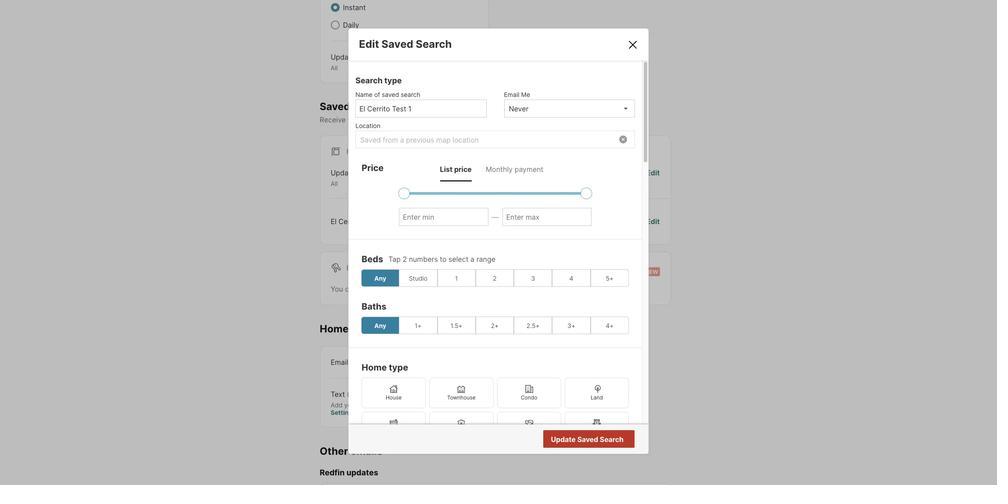 Task type: describe. For each thing, give the bounding box(es) containing it.
el cerrito test 1
[[331, 217, 383, 226]]

create
[[359, 285, 380, 294]]

saved up search type
[[382, 38, 414, 51]]

Land checkbox
[[565, 378, 629, 409]]

Enter max text field
[[507, 213, 588, 222]]

search inside saved searches receive timely notifications based on your preferred search filters.
[[495, 116, 517, 124]]

no for no emails
[[579, 217, 588, 226]]

no results
[[589, 436, 623, 445]]

a
[[471, 255, 475, 264]]

2+ radio
[[476, 317, 514, 335]]

beds
[[362, 254, 383, 265]]

add
[[331, 402, 343, 409]]

you
[[331, 285, 343, 294]]

Condo checkbox
[[497, 378, 562, 409]]

townhouse
[[447, 395, 476, 401]]

list price
[[440, 165, 472, 174]]

saved
[[382, 91, 399, 98]]

numbers
[[409, 255, 438, 264]]

for for for sale
[[347, 148, 361, 156]]

other emails
[[320, 446, 383, 458]]

list box inside edit saved search dialog
[[504, 100, 635, 118]]

Any radio
[[361, 317, 400, 335]]

me
[[521, 91, 531, 98]]

monthly payment element
[[486, 157, 544, 182]]

email me element
[[504, 87, 631, 100]]

4 checkbox
[[553, 270, 591, 287]]

0 horizontal spatial your
[[344, 402, 357, 409]]

0 vertical spatial option group
[[361, 270, 629, 287]]

1 vertical spatial edit button
[[647, 168, 660, 188]]

4
[[570, 275, 574, 282]]

3+
[[568, 322, 576, 330]]

daily
[[343, 21, 359, 29]]

emails for other emails
[[351, 446, 383, 458]]

Studio checkbox
[[399, 270, 438, 287]]

1 checkbox
[[438, 270, 476, 287]]

Instant radio
[[331, 3, 340, 12]]

Enter min text field
[[403, 213, 485, 222]]

edit saved search element
[[359, 38, 617, 51]]

account settings
[[331, 402, 435, 417]]

edit for the bottom the edit button
[[647, 217, 660, 226]]

search type
[[356, 76, 402, 85]]

account settings link
[[331, 402, 435, 417]]

for
[[491, 285, 500, 294]]

in
[[403, 402, 408, 409]]

cerrito
[[339, 217, 362, 226]]

saved right create
[[382, 285, 403, 294]]

condo
[[521, 395, 538, 401]]

account
[[410, 402, 435, 409]]

3
[[531, 275, 535, 282]]

price
[[454, 165, 472, 174]]

updates
[[347, 469, 378, 478]]

type for search type
[[385, 76, 402, 85]]

you can create saved searches while searching for rentals .
[[331, 285, 527, 294]]

filters.
[[519, 116, 540, 124]]

search for edit saved search
[[416, 38, 452, 51]]

3 checkbox
[[514, 270, 553, 287]]

1 all from the top
[[331, 64, 338, 72]]

instant
[[343, 3, 366, 12]]

clear input button
[[620, 136, 628, 144]]

4+
[[606, 322, 614, 330]]

house
[[386, 395, 402, 401]]

(sms)
[[347, 390, 367, 399]]

edit saved search
[[359, 38, 452, 51]]

update types all for the edit button to the middle
[[331, 169, 376, 188]]

redfin updates
[[320, 469, 378, 478]]

Saved from a previous map location search field
[[356, 131, 635, 149]]

option group for home type
[[362, 378, 629, 443]]

2 checkbox
[[476, 270, 514, 287]]

saved inside saved searches receive timely notifications based on your preferred search filters.
[[320, 100, 350, 113]]

update for top the edit button
[[331, 53, 355, 61]]

timely
[[348, 116, 368, 124]]

location
[[356, 122, 381, 130]]

number
[[379, 402, 401, 409]]

edit saved search dialog
[[349, 29, 649, 486]]

rent
[[363, 264, 381, 273]]

search inside dialog
[[401, 91, 421, 98]]

edit for the edit button to the middle
[[647, 169, 660, 178]]

saved searches receive timely notifications based on your preferred search filters.
[[320, 100, 540, 124]]

searching
[[457, 285, 489, 294]]

baths
[[362, 302, 387, 312]]

edit for edit saved search
[[359, 38, 379, 51]]

select
[[449, 255, 469, 264]]

searches inside saved searches receive timely notifications based on your preferred search filters.
[[353, 100, 399, 113]]

home for home tours
[[320, 323, 349, 335]]

based
[[413, 116, 433, 124]]

list
[[440, 165, 453, 174]]

your inside saved searches receive timely notifications based on your preferred search filters.
[[445, 116, 460, 124]]

any for studio
[[375, 275, 387, 282]]



Task type: locate. For each thing, give the bounding box(es) containing it.
no down maximum price 'slider'
[[579, 217, 588, 226]]

2 update types all from the top
[[331, 169, 376, 188]]

phone
[[359, 402, 377, 409]]

name of saved search element
[[356, 87, 482, 100]]

0 vertical spatial type
[[385, 76, 402, 85]]

2+
[[491, 322, 499, 330]]

for rent
[[347, 264, 381, 273]]

0 vertical spatial emails
[[590, 217, 611, 226]]

any inside any checkbox
[[375, 275, 387, 282]]

for left rent
[[347, 264, 361, 273]]

1 vertical spatial update types all
[[331, 169, 376, 188]]

home
[[320, 323, 349, 335], [362, 363, 387, 373]]

emails for no emails
[[590, 217, 611, 226]]

0 vertical spatial all
[[331, 64, 338, 72]]

tap
[[389, 255, 401, 264]]

tap 2 numbers to select a range
[[389, 255, 496, 264]]

1.5+ radio
[[438, 317, 476, 335]]

emails down maximum price 'slider'
[[590, 217, 611, 226]]

searches
[[353, 100, 399, 113], [405, 285, 436, 294]]

1
[[380, 217, 383, 226], [455, 275, 458, 282]]

any for 1+
[[375, 322, 387, 330]]

1 vertical spatial no
[[589, 436, 598, 445]]

None checkbox
[[362, 412, 426, 443], [430, 412, 494, 443], [497, 412, 562, 443], [565, 412, 629, 443], [362, 412, 426, 443], [430, 412, 494, 443], [497, 412, 562, 443], [565, 412, 629, 443]]

1+ radio
[[399, 317, 438, 335]]

1 any from the top
[[375, 275, 387, 282]]

House checkbox
[[362, 378, 426, 409]]

searches down of
[[353, 100, 399, 113]]

location element
[[356, 118, 631, 131]]

1 vertical spatial type
[[389, 363, 408, 373]]

rentals
[[502, 285, 525, 294]]

el
[[331, 217, 337, 226]]

1 horizontal spatial home
[[362, 363, 387, 373]]

0 vertical spatial for
[[347, 148, 361, 156]]

no left results
[[589, 436, 598, 445]]

edit for top the edit button
[[464, 53, 478, 61]]

2 right tap
[[403, 255, 407, 264]]

1 vertical spatial searches
[[405, 285, 436, 294]]

1 vertical spatial emails
[[351, 446, 383, 458]]

update inside button
[[551, 436, 576, 445]]

2 all from the top
[[331, 180, 338, 188]]

update left no results
[[551, 436, 576, 445]]

0 vertical spatial searches
[[353, 100, 399, 113]]

2
[[403, 255, 407, 264], [493, 275, 497, 282]]

3+ radio
[[553, 317, 591, 335]]

1 horizontal spatial your
[[445, 116, 460, 124]]

update types all for top the edit button
[[331, 53, 376, 72]]

email for email
[[331, 358, 348, 367]]

1 types from the top
[[357, 53, 376, 61]]

home for home type
[[362, 363, 387, 373]]

1 horizontal spatial search
[[495, 116, 517, 124]]

saved up receive
[[320, 100, 350, 113]]

0 horizontal spatial 1
[[380, 217, 383, 226]]

update
[[331, 53, 355, 61], [331, 169, 355, 178], [551, 436, 576, 445]]

0 vertical spatial 2
[[403, 255, 407, 264]]

option group
[[361, 270, 629, 287], [361, 317, 629, 335], [362, 378, 629, 443]]

any inside any radio
[[375, 322, 387, 330]]

emails up 'updates'
[[351, 446, 383, 458]]

2 vertical spatial option group
[[362, 378, 629, 443]]

2 up 'for' on the bottom
[[493, 275, 497, 282]]

your up settings
[[344, 402, 357, 409]]

list box
[[504, 100, 635, 118]]

for left 'sale'
[[347, 148, 361, 156]]

range
[[477, 255, 496, 264]]

1 vertical spatial update
[[331, 169, 355, 178]]

saved left results
[[578, 436, 599, 445]]

.
[[525, 285, 527, 294]]

edit
[[359, 38, 379, 51], [464, 53, 478, 61], [647, 169, 660, 178], [647, 217, 660, 226]]

email up the text
[[331, 358, 348, 367]]

—
[[492, 213, 499, 222]]

2 horizontal spatial search
[[600, 436, 624, 445]]

1 horizontal spatial email
[[504, 91, 520, 98]]

1 vertical spatial email
[[331, 358, 348, 367]]

type
[[385, 76, 402, 85], [389, 363, 408, 373]]

0 horizontal spatial home
[[320, 323, 349, 335]]

settings
[[331, 409, 356, 417]]

4+ radio
[[591, 317, 629, 335]]

1 horizontal spatial emails
[[590, 217, 611, 226]]

land
[[591, 395, 603, 401]]

email me
[[504, 91, 531, 98]]

update saved search
[[551, 436, 624, 445]]

2 for from the top
[[347, 264, 361, 273]]

update types all down for sale
[[331, 169, 376, 188]]

saved inside button
[[578, 436, 599, 445]]

1 vertical spatial 2
[[493, 275, 497, 282]]

update down for sale
[[331, 169, 355, 178]]

None checkbox
[[449, 389, 478, 402]]

search
[[416, 38, 452, 51], [356, 76, 383, 85], [600, 436, 624, 445]]

option group for baths
[[361, 317, 629, 335]]

while
[[438, 285, 455, 294]]

0 horizontal spatial 2
[[403, 255, 407, 264]]

0 vertical spatial update
[[331, 53, 355, 61]]

notifications
[[370, 116, 411, 124]]

5+ checkbox
[[591, 270, 629, 287]]

list price element
[[440, 157, 472, 182]]

0 vertical spatial types
[[357, 53, 376, 61]]

searches down studio
[[405, 285, 436, 294]]

1 vertical spatial search
[[495, 116, 517, 124]]

no emails
[[579, 217, 611, 226]]

email
[[504, 91, 520, 98], [331, 358, 348, 367]]

add your phone number in
[[331, 402, 410, 409]]

type up saved
[[385, 76, 402, 85]]

email inside edit saved search dialog
[[504, 91, 520, 98]]

Name of saved search text field
[[360, 105, 483, 113]]

search
[[401, 91, 421, 98], [495, 116, 517, 124]]

minimum price slider
[[399, 188, 410, 199]]

1+
[[415, 322, 422, 330]]

0 vertical spatial no
[[579, 217, 588, 226]]

any down rent
[[375, 275, 387, 282]]

no for no results
[[589, 436, 598, 445]]

update for the edit button to the middle
[[331, 169, 355, 178]]

Daily radio
[[331, 21, 340, 29]]

to
[[440, 255, 447, 264]]

email for email me
[[504, 91, 520, 98]]

update types all up search type
[[331, 53, 376, 72]]

search up saved from a previous map location search field
[[495, 116, 517, 124]]

1 horizontal spatial search
[[416, 38, 452, 51]]

0 horizontal spatial emails
[[351, 446, 383, 458]]

Any checkbox
[[361, 270, 400, 287]]

email left me at the top right of the page
[[504, 91, 520, 98]]

1 down select
[[455, 275, 458, 282]]

0 vertical spatial update types all
[[331, 53, 376, 72]]

2 types from the top
[[357, 169, 376, 178]]

text
[[331, 390, 345, 399]]

home left tours
[[320, 323, 349, 335]]

0 vertical spatial search
[[401, 91, 421, 98]]

home tours
[[320, 323, 377, 335]]

5+
[[606, 275, 614, 282]]

studio
[[409, 275, 428, 282]]

2 vertical spatial search
[[600, 436, 624, 445]]

your right on at top left
[[445, 116, 460, 124]]

emails
[[590, 217, 611, 226], [351, 446, 383, 458]]

1 vertical spatial all
[[331, 180, 338, 188]]

1 vertical spatial your
[[344, 402, 357, 409]]

no inside button
[[589, 436, 598, 445]]

1.5+
[[451, 322, 463, 330]]

0 vertical spatial edit button
[[464, 52, 478, 72]]

0 horizontal spatial searches
[[353, 100, 399, 113]]

on
[[435, 116, 443, 124]]

types up search type
[[357, 53, 376, 61]]

1 vertical spatial 1
[[455, 275, 458, 282]]

for sale
[[347, 148, 380, 156]]

receive
[[320, 116, 346, 124]]

type for home type
[[389, 363, 408, 373]]

monthly payment
[[486, 165, 544, 174]]

home up (sms)
[[362, 363, 387, 373]]

2 inside option
[[493, 275, 497, 282]]

1 horizontal spatial 2
[[493, 275, 497, 282]]

0 vertical spatial 1
[[380, 217, 383, 226]]

type up house option
[[389, 363, 408, 373]]

search inside button
[[600, 436, 624, 445]]

1 vertical spatial types
[[357, 169, 376, 178]]

1 vertical spatial for
[[347, 264, 361, 273]]

0 vertical spatial your
[[445, 116, 460, 124]]

update types all
[[331, 53, 376, 72], [331, 169, 376, 188]]

all up el
[[331, 180, 338, 188]]

2.5+ radio
[[514, 317, 553, 335]]

all
[[331, 64, 338, 72], [331, 180, 338, 188]]

0 vertical spatial home
[[320, 323, 349, 335]]

results
[[600, 436, 623, 445]]

home type
[[362, 363, 408, 373]]

can
[[345, 285, 357, 294]]

Townhouse checkbox
[[430, 378, 494, 409]]

0 horizontal spatial email
[[331, 358, 348, 367]]

option group containing house
[[362, 378, 629, 443]]

0 vertical spatial email
[[504, 91, 520, 98]]

any down baths
[[375, 322, 387, 330]]

1 right test
[[380, 217, 383, 226]]

types down for sale
[[357, 169, 376, 178]]

update down daily radio
[[331, 53, 355, 61]]

0 horizontal spatial no
[[579, 217, 588, 226]]

all down daily radio
[[331, 64, 338, 72]]

1 horizontal spatial no
[[589, 436, 598, 445]]

update saved search button
[[544, 431, 635, 448]]

name
[[356, 91, 373, 98]]

2 vertical spatial update
[[551, 436, 576, 445]]

tours
[[351, 323, 377, 335]]

edit inside dialog
[[359, 38, 379, 51]]

1 horizontal spatial searches
[[405, 285, 436, 294]]

sale
[[363, 148, 380, 156]]

maximum price slider
[[581, 188, 592, 199]]

1 for from the top
[[347, 148, 361, 156]]

price
[[362, 163, 384, 174]]

0 vertical spatial search
[[416, 38, 452, 51]]

search up the name of saved search text box
[[401, 91, 421, 98]]

0 horizontal spatial search
[[401, 91, 421, 98]]

payment
[[515, 165, 544, 174]]

1 vertical spatial any
[[375, 322, 387, 330]]

search for update saved search
[[600, 436, 624, 445]]

name of saved search
[[356, 91, 421, 98]]

home inside edit saved search dialog
[[362, 363, 387, 373]]

saved
[[382, 38, 414, 51], [320, 100, 350, 113], [382, 285, 403, 294], [578, 436, 599, 445]]

0 horizontal spatial search
[[356, 76, 383, 85]]

1 vertical spatial home
[[362, 363, 387, 373]]

your
[[445, 116, 460, 124], [344, 402, 357, 409]]

monthly
[[486, 165, 513, 174]]

any
[[375, 275, 387, 282], [375, 322, 387, 330]]

preferred
[[462, 116, 493, 124]]

other
[[320, 446, 348, 458]]

edit button
[[464, 52, 478, 72], [647, 168, 660, 188], [647, 216, 660, 227]]

2.5+
[[527, 322, 540, 330]]

of
[[374, 91, 380, 98]]

1 vertical spatial option group
[[361, 317, 629, 335]]

1 vertical spatial search
[[356, 76, 383, 85]]

no
[[579, 217, 588, 226], [589, 436, 598, 445]]

redfin
[[320, 469, 345, 478]]

1 horizontal spatial 1
[[455, 275, 458, 282]]

for for for rent
[[347, 264, 361, 273]]

types
[[357, 53, 376, 61], [357, 169, 376, 178]]

test
[[364, 217, 378, 226]]

2 vertical spatial edit button
[[647, 216, 660, 227]]

no results button
[[578, 432, 634, 449]]

1 inside checkbox
[[455, 275, 458, 282]]

text (sms)
[[331, 390, 367, 399]]

2 any from the top
[[375, 322, 387, 330]]

1 update types all from the top
[[331, 53, 376, 72]]

0 vertical spatial any
[[375, 275, 387, 282]]



Task type: vqa. For each thing, say whether or not it's contained in the screenshot.
Available associated with $1,400+ /mo
no



